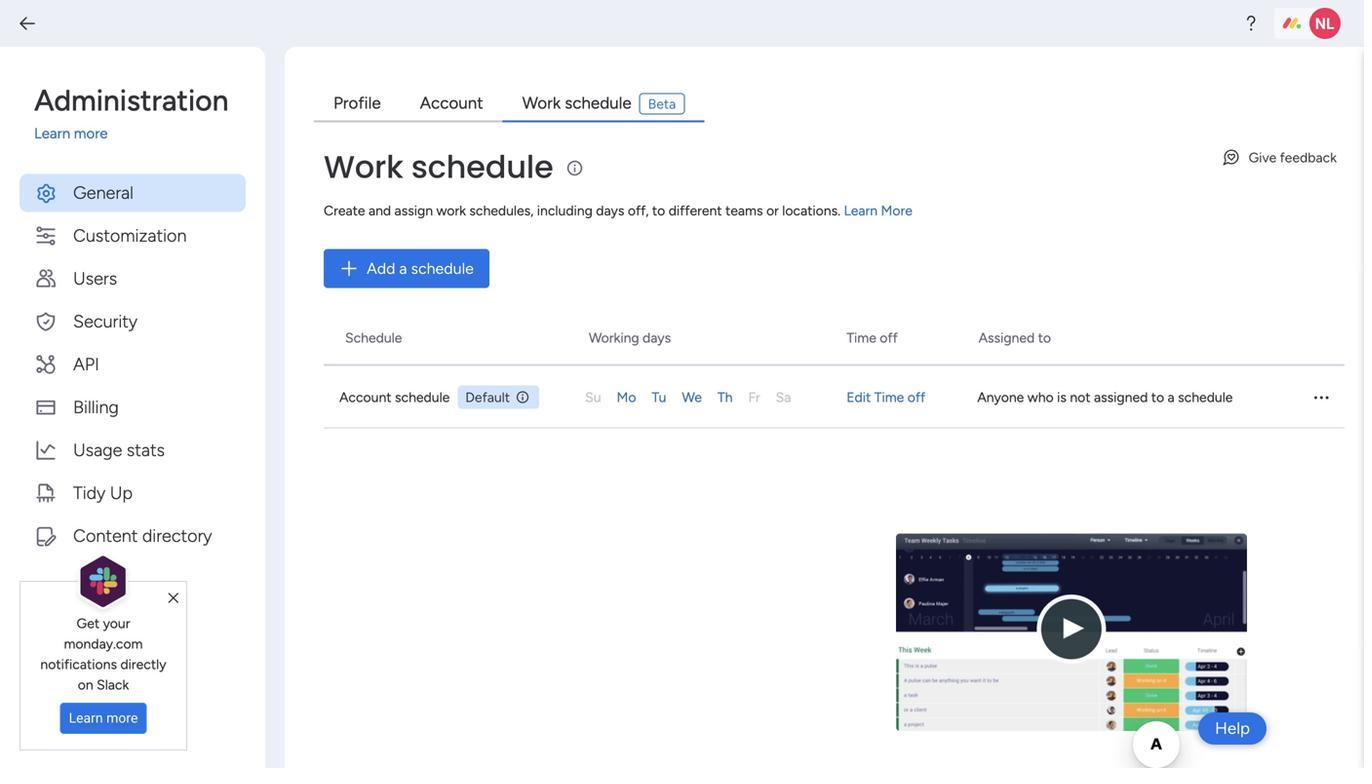 Task type: describe. For each thing, give the bounding box(es) containing it.
api
[[73, 354, 99, 375]]

beta
[[648, 96, 676, 112]]

grid containing schedule
[[320, 312, 1345, 769]]

feedback
[[1280, 149, 1337, 166]]

your
[[103, 615, 130, 632]]

row containing schedule
[[320, 312, 1345, 366]]

and
[[369, 202, 391, 219]]

menu image
[[1312, 388, 1331, 407]]

1 vertical spatial work schedule
[[324, 145, 554, 189]]

get
[[77, 615, 100, 632]]

account link
[[401, 86, 503, 122]]

edit
[[847, 389, 871, 406]]

schedule right assigned
[[1178, 389, 1233, 406]]

billing button
[[20, 389, 246, 427]]

working
[[589, 330, 639, 346]]

0 vertical spatial to
[[652, 202, 665, 219]]

edit time off button
[[847, 387, 978, 408]]

on
[[78, 677, 93, 693]]

0 vertical spatial off
[[880, 330, 898, 346]]

assign
[[395, 202, 433, 219]]

1 horizontal spatial to
[[1038, 330, 1051, 346]]

schedule inside button
[[411, 259, 474, 278]]

profile
[[334, 93, 381, 113]]

tidy up button
[[20, 475, 246, 513]]

help button
[[1199, 713, 1267, 745]]

we
[[682, 389, 702, 406]]

0 vertical spatial work schedule
[[522, 93, 632, 113]]

schedule up schedules,
[[411, 145, 554, 189]]

security button
[[20, 303, 246, 341]]

0 horizontal spatial days
[[596, 202, 625, 219]]

more inside administration learn more
[[74, 125, 108, 142]]

users button
[[20, 260, 246, 298]]

anyone who is not assigned to a schedule
[[978, 389, 1233, 406]]

monday.com
[[64, 636, 143, 652]]

a inside row
[[1168, 389, 1175, 406]]

not
[[1070, 389, 1091, 406]]

general
[[73, 182, 134, 203]]

fr
[[749, 389, 760, 406]]

get your monday.com notifications directly on slack
[[40, 615, 166, 693]]

default element
[[458, 386, 539, 409]]

content directory button
[[20, 517, 246, 555]]

learn inside "button"
[[69, 711, 103, 727]]

2 horizontal spatial to
[[1152, 389, 1165, 406]]

usage stats
[[73, 440, 165, 461]]

0 vertical spatial time
[[847, 330, 877, 346]]

usage stats button
[[20, 432, 246, 470]]

more
[[881, 202, 913, 219]]

back to workspace image
[[18, 14, 37, 33]]

su
[[585, 389, 601, 406]]

0 horizontal spatial work
[[324, 145, 403, 189]]

assigned
[[979, 330, 1035, 346]]

add a schedule button
[[324, 249, 489, 288]]

1 vertical spatial dapulse x slim image
[[168, 590, 178, 608]]

learn more button
[[60, 703, 147, 734]]

a inside button
[[399, 259, 407, 278]]

schedule
[[345, 330, 402, 346]]

assigned
[[1094, 389, 1148, 406]]

tidy
[[73, 483, 106, 504]]

api button
[[20, 346, 246, 384]]

edit time off
[[847, 389, 926, 406]]

or
[[767, 202, 779, 219]]

slack
[[97, 677, 129, 693]]

work
[[436, 202, 466, 219]]

account for account schedule
[[339, 389, 392, 406]]



Task type: locate. For each thing, give the bounding box(es) containing it.
more inside "button"
[[106, 711, 138, 727]]

work schedule
[[522, 93, 632, 113], [324, 145, 554, 189]]

learn down the on
[[69, 711, 103, 727]]

schedule down work at the top
[[411, 259, 474, 278]]

0 vertical spatial work
[[522, 93, 561, 113]]

1 horizontal spatial dapulse x slim image
[[1218, 548, 1232, 567]]

give
[[1249, 149, 1277, 166]]

0 horizontal spatial dapulse x slim image
[[168, 590, 178, 608]]

time inside edit time off button
[[875, 389, 904, 406]]

0 horizontal spatial a
[[399, 259, 407, 278]]

profile link
[[314, 86, 401, 122]]

customization button
[[20, 217, 246, 255]]

1 horizontal spatial account
[[420, 93, 483, 113]]

dapulse x slim image
[[1218, 548, 1232, 567], [168, 590, 178, 608]]

off,
[[628, 202, 649, 219]]

0 horizontal spatial to
[[652, 202, 665, 219]]

help image
[[1242, 14, 1261, 33]]

anyone
[[978, 389, 1024, 406]]

1 vertical spatial learn
[[844, 202, 878, 219]]

a right assigned
[[1168, 389, 1175, 406]]

off right edit
[[908, 389, 926, 406]]

account schedule
[[339, 389, 450, 406]]

1 horizontal spatial a
[[1168, 389, 1175, 406]]

learn more link
[[844, 202, 913, 219]]

including
[[537, 202, 593, 219]]

default
[[466, 389, 510, 406]]

account right profile
[[420, 93, 483, 113]]

days left "off," on the top left
[[596, 202, 625, 219]]

up
[[110, 483, 133, 504]]

tu
[[652, 389, 667, 406]]

1 vertical spatial off
[[908, 389, 926, 406]]

off
[[880, 330, 898, 346], [908, 389, 926, 406]]

working days
[[589, 330, 671, 346]]

users
[[73, 268, 117, 289]]

mo
[[617, 389, 636, 406]]

help
[[1215, 719, 1250, 739]]

time up edit
[[847, 330, 877, 346]]

add
[[367, 259, 395, 278]]

customization
[[73, 225, 187, 246]]

tidy up
[[73, 483, 133, 504]]

to right assigned
[[1152, 389, 1165, 406]]

0 vertical spatial a
[[399, 259, 407, 278]]

1 vertical spatial account
[[339, 389, 392, 406]]

1 vertical spatial to
[[1038, 330, 1051, 346]]

schedule left the default on the bottom of page
[[395, 389, 450, 406]]

work schedule left beta
[[522, 93, 632, 113]]

schedules,
[[470, 202, 534, 219]]

a
[[399, 259, 407, 278], [1168, 389, 1175, 406]]

learn
[[34, 125, 70, 142], [844, 202, 878, 219], [69, 711, 103, 727]]

content
[[73, 526, 138, 547]]

learn down administration in the top of the page
[[34, 125, 70, 142]]

1 vertical spatial a
[[1168, 389, 1175, 406]]

security
[[73, 311, 138, 332]]

different
[[669, 202, 722, 219]]

directly
[[120, 656, 166, 673]]

administration
[[34, 83, 229, 118]]

work up and
[[324, 145, 403, 189]]

content directory
[[73, 526, 212, 547]]

billing
[[73, 397, 119, 418]]

row up edit
[[320, 312, 1345, 366]]

more
[[74, 125, 108, 142], [106, 711, 138, 727]]

0 vertical spatial account
[[420, 93, 483, 113]]

give feedback
[[1249, 149, 1337, 166]]

off up edit time off
[[880, 330, 898, 346]]

general button
[[20, 174, 246, 212]]

administration learn more
[[34, 83, 229, 142]]

work right account link
[[522, 93, 561, 113]]

create and assign work schedules, including days off, to different teams or locations. learn more
[[324, 202, 913, 219]]

to right "off," on the top left
[[652, 202, 665, 219]]

give feedback button
[[1214, 142, 1345, 173]]

locations.
[[782, 202, 841, 219]]

learn left more
[[844, 202, 878, 219]]

stats
[[127, 440, 165, 461]]

grid
[[320, 312, 1345, 769]]

assigned to
[[979, 330, 1051, 346]]

row containing account schedule
[[324, 366, 1345, 429]]

work schedule up work at the top
[[324, 145, 554, 189]]

to right the assigned
[[1038, 330, 1051, 346]]

1 vertical spatial more
[[106, 711, 138, 727]]

sa
[[776, 389, 791, 406]]

schedule
[[565, 93, 632, 113], [411, 145, 554, 189], [411, 259, 474, 278], [395, 389, 450, 406], [1178, 389, 1233, 406]]

days right working
[[643, 330, 671, 346]]

account down the schedule
[[339, 389, 392, 406]]

who
[[1028, 389, 1054, 406]]

add a schedule
[[367, 259, 474, 278]]

th
[[718, 389, 733, 406]]

1 horizontal spatial off
[[908, 389, 926, 406]]

0 horizontal spatial off
[[880, 330, 898, 346]]

usage
[[73, 440, 122, 461]]

0 vertical spatial dapulse x slim image
[[1218, 548, 1232, 567]]

row
[[320, 312, 1345, 366], [324, 366, 1345, 429]]

off inside button
[[908, 389, 926, 406]]

1 vertical spatial time
[[875, 389, 904, 406]]

0 horizontal spatial account
[[339, 389, 392, 406]]

2 vertical spatial to
[[1152, 389, 1165, 406]]

1 horizontal spatial work
[[522, 93, 561, 113]]

1 vertical spatial days
[[643, 330, 671, 346]]

0 vertical spatial learn
[[34, 125, 70, 142]]

1 horizontal spatial days
[[643, 330, 671, 346]]

create
[[324, 202, 365, 219]]

directory
[[142, 526, 212, 547]]

schedule left beta
[[565, 93, 632, 113]]

notifications
[[40, 656, 117, 673]]

0 vertical spatial more
[[74, 125, 108, 142]]

0 vertical spatial days
[[596, 202, 625, 219]]

a right add
[[399, 259, 407, 278]]

time right edit
[[875, 389, 904, 406]]

days
[[596, 202, 625, 219], [643, 330, 671, 346]]

2 vertical spatial learn
[[69, 711, 103, 727]]

learn more link
[[34, 123, 246, 145]]

time off
[[847, 330, 898, 346]]

1 vertical spatial work
[[324, 145, 403, 189]]

is
[[1057, 389, 1067, 406]]

work
[[522, 93, 561, 113], [324, 145, 403, 189]]

teams
[[726, 202, 763, 219]]

more down administration in the top of the page
[[74, 125, 108, 142]]

learn inside administration learn more
[[34, 125, 70, 142]]

row down the time off on the right of page
[[324, 366, 1345, 429]]

to
[[652, 202, 665, 219], [1038, 330, 1051, 346], [1152, 389, 1165, 406]]

learn more
[[69, 711, 138, 727]]

days inside row
[[643, 330, 671, 346]]

noah lott image
[[1310, 8, 1341, 39]]

time
[[847, 330, 877, 346], [875, 389, 904, 406]]

more down "slack" on the bottom of page
[[106, 711, 138, 727]]

account
[[420, 93, 483, 113], [339, 389, 392, 406]]

account for account
[[420, 93, 483, 113]]



Task type: vqa. For each thing, say whether or not it's contained in the screenshot.
"ANYONE"
yes



